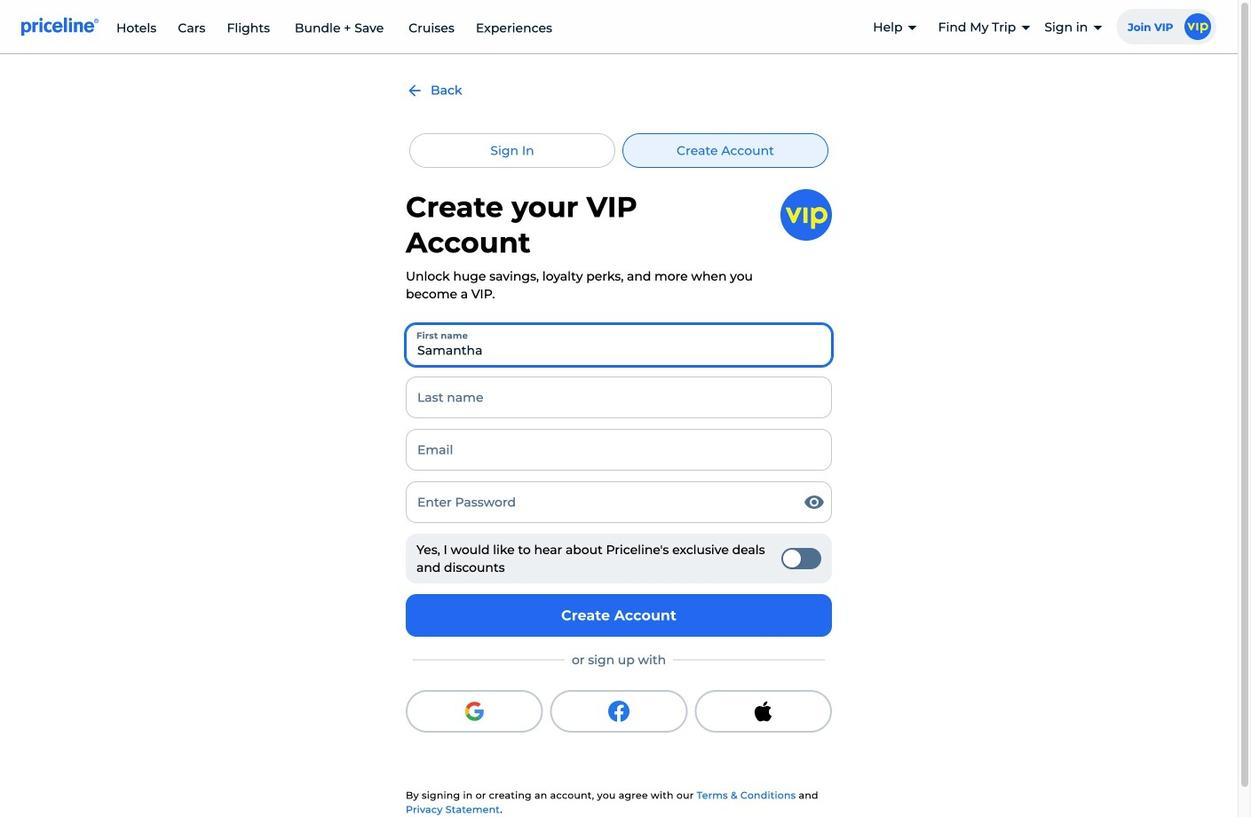 Task type: vqa. For each thing, say whether or not it's contained in the screenshot.
Priceline.com Home IMAGE
yes



Task type: locate. For each thing, give the bounding box(es) containing it.
sign in with facebook image
[[608, 701, 630, 722]]

vip logo image
[[781, 189, 832, 241]]

tab list
[[406, 133, 832, 168]]

Enter Password password field
[[406, 481, 832, 523]]

sign in with apple image
[[753, 701, 774, 722]]

sign in with google image
[[464, 701, 485, 722]]



Task type: describe. For each thing, give the bounding box(es) containing it.
vip badge icon image
[[1185, 13, 1211, 40]]

Email text field
[[406, 429, 832, 471]]

First name text field
[[406, 324, 832, 366]]

Last name text field
[[406, 376, 832, 418]]

priceline.com home image
[[21, 17, 99, 36]]



